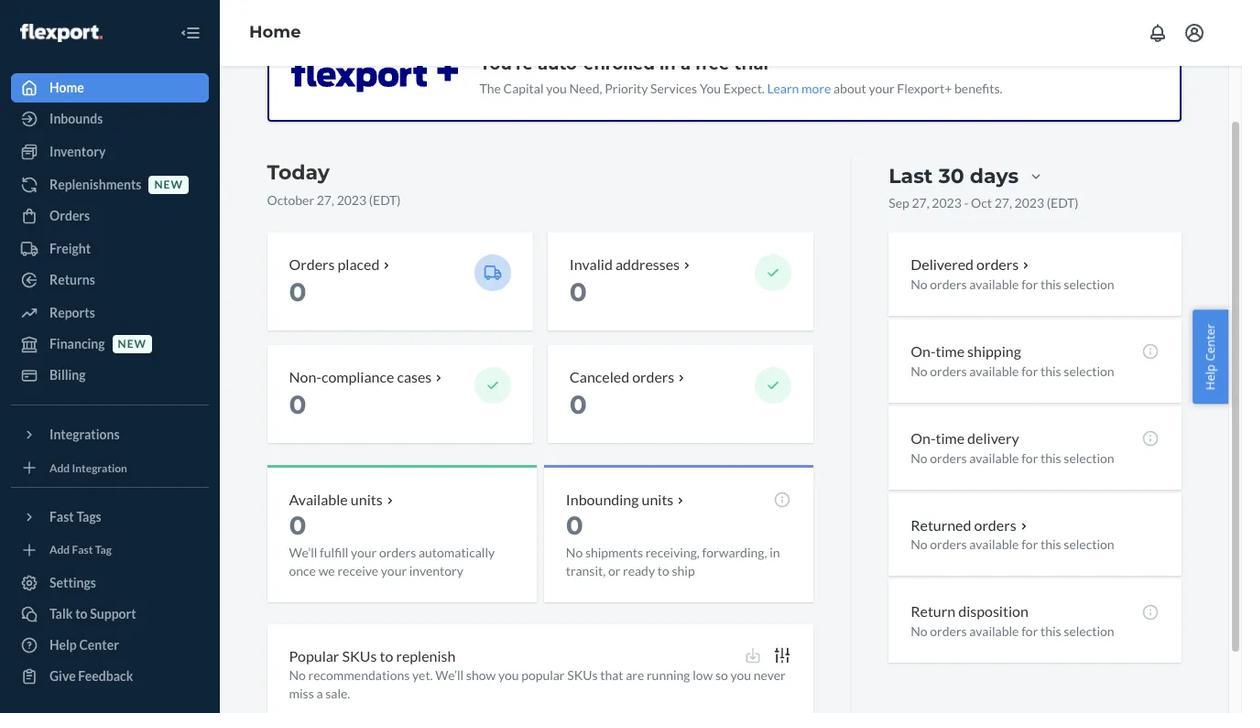 Task type: describe. For each thing, give the bounding box(es) containing it.
4 selection from the top
[[1064, 537, 1115, 553]]

30
[[939, 164, 965, 189]]

orders right delivered
[[977, 256, 1019, 273]]

running
[[647, 668, 690, 684]]

popular skus to replenish
[[289, 647, 456, 665]]

addresses
[[616, 256, 680, 273]]

fast tags
[[49, 509, 101, 525]]

1 available from the top
[[970, 277, 1019, 292]]

for for return disposition
[[1022, 624, 1039, 640]]

on-time shipping
[[911, 343, 1022, 360]]

units for available units
[[351, 491, 383, 508]]

1 horizontal spatial (
[[1047, 195, 1051, 211]]

talk
[[49, 607, 73, 622]]

automatically
[[419, 545, 495, 560]]

so
[[716, 668, 728, 684]]

a inside no recommendations yet. we'll show you popular skus that are running low so you never miss a sale.
[[317, 687, 323, 702]]

this for on-time delivery
[[1041, 450, 1062, 466]]

time for shipping
[[936, 343, 965, 360]]

new for replenishments
[[154, 178, 183, 192]]

delivered orders
[[911, 256, 1019, 273]]

replenishments
[[49, 177, 142, 192]]

for for on-time shipping
[[1022, 364, 1039, 379]]

1 for from the top
[[1022, 277, 1039, 292]]

today
[[267, 160, 330, 185]]

give feedback
[[49, 669, 133, 685]]

low
[[693, 668, 713, 684]]

this for on-time shipping
[[1041, 364, 1062, 379]]

we'll inside no recommendations yet. we'll show you popular skus that are running low so you never miss a sale.
[[436, 668, 464, 684]]

1 selection from the top
[[1064, 277, 1115, 292]]

show
[[466, 668, 496, 684]]

we'll inside 0 we'll fulfill your orders automatically once we receive your inventory
[[289, 545, 317, 560]]

1 vertical spatial fast
[[72, 544, 93, 557]]

0 horizontal spatial center
[[79, 638, 119, 653]]

about
[[834, 81, 867, 96]]

ship
[[672, 563, 695, 579]]

2023 inside the today october 27, 2023 ( edt )
[[337, 192, 367, 208]]

delivered orders button
[[911, 255, 1034, 276]]

0 for non-
[[289, 389, 307, 420]]

1 horizontal spatial home link
[[249, 22, 301, 42]]

center inside button
[[1203, 324, 1219, 361]]

0 for orders
[[289, 277, 307, 308]]

1 horizontal spatial to
[[380, 647, 393, 665]]

1 vertical spatial home link
[[11, 73, 209, 103]]

0 horizontal spatial home
[[49, 80, 84, 95]]

non-compliance cases
[[289, 368, 432, 386]]

returns
[[49, 272, 95, 288]]

4 for from the top
[[1022, 537, 1039, 553]]

help center link
[[11, 631, 209, 661]]

integrations button
[[11, 421, 209, 450]]

yet.
[[412, 668, 433, 684]]

inbounds link
[[11, 104, 209, 134]]

4 available from the top
[[970, 537, 1019, 553]]

free
[[696, 54, 730, 74]]

days
[[970, 164, 1019, 189]]

add integration link
[[11, 457, 209, 480]]

0 for invalid
[[570, 277, 587, 308]]

flexport logo image
[[20, 24, 102, 42]]

talk to support
[[49, 607, 136, 622]]

canceled
[[570, 368, 630, 386]]

1 vertical spatial help
[[49, 638, 77, 653]]

today october 27, 2023 ( edt )
[[267, 160, 401, 208]]

orders down return
[[930, 624, 967, 640]]

inbounds
[[49, 111, 103, 126]]

your inside you're auto-enrolled in a free trial the capital you need, priority services you expect. learn more about your flexport+ benefits.
[[869, 81, 895, 96]]

priority
[[605, 81, 648, 96]]

popular
[[289, 647, 339, 665]]

on-time delivery
[[911, 429, 1020, 447]]

flexport+
[[897, 81, 952, 96]]

support
[[90, 607, 136, 622]]

auto-
[[538, 54, 584, 74]]

available units
[[289, 491, 383, 508]]

fast inside dropdown button
[[49, 509, 74, 525]]

integrations
[[49, 427, 120, 443]]

orders for orders
[[49, 208, 90, 224]]

learn
[[768, 81, 799, 96]]

27, inside the today october 27, 2023 ( edt )
[[317, 192, 334, 208]]

available for on-time shipping
[[970, 364, 1019, 379]]

return disposition
[[911, 603, 1029, 621]]

enrolled
[[584, 54, 655, 74]]

you're
[[480, 54, 533, 74]]

available for return disposition
[[970, 624, 1019, 640]]

receiving,
[[646, 545, 700, 560]]

-
[[964, 195, 969, 211]]

the
[[480, 81, 501, 96]]

talk to support button
[[11, 600, 209, 630]]

freight
[[49, 241, 91, 257]]

settings link
[[11, 569, 209, 598]]

no down return
[[911, 624, 928, 640]]

we
[[319, 563, 335, 579]]

add for add integration
[[49, 462, 70, 475]]

transit,
[[566, 563, 606, 579]]

you inside you're auto-enrolled in a free trial the capital you need, priority services you expect. learn more about your flexport+ benefits.
[[546, 81, 567, 96]]

no down returned
[[911, 537, 928, 553]]

miss
[[289, 687, 314, 702]]

financing
[[49, 336, 105, 352]]

capital
[[504, 81, 544, 96]]

receive
[[338, 563, 379, 579]]

0 horizontal spatial help center
[[49, 638, 119, 653]]

2 horizontal spatial 2023
[[1015, 195, 1045, 211]]

billing
[[49, 367, 86, 383]]

fulfill
[[320, 545, 349, 560]]

sep
[[889, 195, 910, 211]]

disposition
[[959, 603, 1029, 621]]

orders down the on-time shipping
[[930, 364, 967, 379]]

give feedback button
[[11, 663, 209, 692]]

in inside you're auto-enrolled in a free trial the capital you need, priority services you expect. learn more about your flexport+ benefits.
[[660, 54, 676, 74]]

add integration
[[49, 462, 127, 475]]

help inside button
[[1203, 364, 1219, 390]]

new for financing
[[118, 338, 147, 351]]

that
[[600, 668, 624, 684]]

0 horizontal spatial you
[[498, 668, 519, 684]]

no inside no recommendations yet. we'll show you popular skus that are running low so you never miss a sale.
[[289, 668, 306, 684]]

orders link
[[11, 202, 209, 231]]

units for inbounding units
[[642, 491, 674, 508]]

selection for return disposition
[[1064, 624, 1115, 640]]

last
[[889, 164, 933, 189]]

0 horizontal spatial skus
[[342, 647, 377, 665]]

canceled orders
[[570, 368, 675, 386]]

help center button
[[1194, 310, 1229, 404]]

no down the on-time shipping
[[911, 364, 928, 379]]

1 this from the top
[[1041, 277, 1062, 292]]



Task type: vqa. For each thing, say whether or not it's contained in the screenshot.
Today on the left top of the page
yes



Task type: locate. For each thing, give the bounding box(es) containing it.
on- for on-time delivery
[[911, 429, 936, 447]]

0 horizontal spatial )
[[397, 192, 401, 208]]

no orders available for this selection for on-time delivery
[[911, 450, 1115, 466]]

2 horizontal spatial to
[[658, 563, 670, 579]]

edt right oct
[[1051, 195, 1075, 211]]

more
[[802, 81, 831, 96]]

on-
[[911, 343, 936, 360], [911, 429, 936, 447]]

0 horizontal spatial in
[[660, 54, 676, 74]]

need,
[[569, 81, 603, 96]]

1 vertical spatial center
[[79, 638, 119, 653]]

settings
[[49, 575, 96, 591]]

forwarding,
[[702, 545, 767, 560]]

a left sale.
[[317, 687, 323, 702]]

shipping
[[968, 343, 1022, 360]]

1 vertical spatial in
[[770, 545, 780, 560]]

freight link
[[11, 235, 209, 264]]

your right 'about'
[[869, 81, 895, 96]]

on- left shipping
[[911, 343, 936, 360]]

your
[[869, 81, 895, 96], [351, 545, 377, 560], [381, 563, 407, 579]]

for for on-time delivery
[[1022, 450, 1039, 466]]

to inside button
[[75, 607, 88, 622]]

returned
[[911, 516, 972, 534]]

orders down on-time delivery
[[930, 450, 967, 466]]

to right talk
[[75, 607, 88, 622]]

0 horizontal spatial your
[[351, 545, 377, 560]]

new down "reports" link
[[118, 338, 147, 351]]

2 add from the top
[[49, 544, 70, 557]]

5 for from the top
[[1022, 624, 1039, 640]]

3 this from the top
[[1041, 450, 1062, 466]]

are
[[626, 668, 644, 684]]

2 for from the top
[[1022, 364, 1039, 379]]

1 vertical spatial skus
[[567, 668, 598, 684]]

1 horizontal spatial help center
[[1203, 324, 1219, 390]]

0 we'll fulfill your orders automatically once we receive your inventory
[[289, 510, 495, 579]]

you down auto-
[[546, 81, 567, 96]]

returns link
[[11, 266, 209, 295]]

orders right canceled
[[632, 368, 675, 386]]

2 available from the top
[[970, 364, 1019, 379]]

orders right returned
[[975, 516, 1017, 534]]

trial
[[735, 54, 769, 74]]

3 available from the top
[[970, 450, 1019, 466]]

no orders available for this selection down returned orders button
[[911, 537, 1115, 553]]

27, right oct
[[995, 195, 1013, 211]]

1 vertical spatial to
[[75, 607, 88, 622]]

or
[[608, 563, 621, 579]]

you
[[546, 81, 567, 96], [498, 668, 519, 684], [731, 668, 752, 684]]

sep 27, 2023 - oct 27, 2023 ( edt )
[[889, 195, 1079, 211]]

time for delivery
[[936, 429, 965, 447]]

skus inside no recommendations yet. we'll show you popular skus that are running low so you never miss a sale.
[[567, 668, 598, 684]]

you right so
[[731, 668, 752, 684]]

skus left that
[[567, 668, 598, 684]]

home right close navigation icon
[[249, 22, 301, 42]]

0 down invalid
[[570, 277, 587, 308]]

1 horizontal spatial your
[[381, 563, 407, 579]]

to up recommendations
[[380, 647, 393, 665]]

orders for orders placed
[[289, 256, 335, 273]]

no down delivered
[[911, 277, 928, 292]]

0 inside 0 no shipments receiving, forwarding, in transit, or ready to ship
[[566, 510, 584, 541]]

available down returned orders button
[[970, 537, 1019, 553]]

1 vertical spatial orders
[[289, 256, 335, 273]]

0 vertical spatial fast
[[49, 509, 74, 525]]

to left ship
[[658, 563, 670, 579]]

edt inside the today october 27, 2023 ( edt )
[[373, 192, 397, 208]]

0 horizontal spatial home link
[[11, 73, 209, 103]]

inventory
[[409, 563, 464, 579]]

orders down delivered
[[930, 277, 967, 292]]

open account menu image
[[1184, 22, 1206, 44]]

we'll
[[289, 545, 317, 560], [436, 668, 464, 684]]

fast left tag
[[72, 544, 93, 557]]

available down shipping
[[970, 364, 1019, 379]]

2 on- from the top
[[911, 429, 936, 447]]

1 horizontal spatial we'll
[[436, 668, 464, 684]]

2 time from the top
[[936, 429, 965, 447]]

2023
[[337, 192, 367, 208], [932, 195, 962, 211], [1015, 195, 1045, 211]]

this
[[1041, 277, 1062, 292], [1041, 364, 1062, 379], [1041, 450, 1062, 466], [1041, 537, 1062, 553], [1041, 624, 1062, 640]]

2 horizontal spatial you
[[731, 668, 752, 684]]

home link right close navigation icon
[[249, 22, 301, 42]]

inventory link
[[11, 137, 209, 167]]

2 horizontal spatial 27,
[[995, 195, 1013, 211]]

orders up freight
[[49, 208, 90, 224]]

fast
[[49, 509, 74, 525], [72, 544, 93, 557]]

2 vertical spatial to
[[380, 647, 393, 665]]

units up 0 no shipments receiving, forwarding, in transit, or ready to ship
[[642, 491, 674, 508]]

1 horizontal spatial home
[[249, 22, 301, 42]]

1 horizontal spatial help
[[1203, 364, 1219, 390]]

orders
[[49, 208, 90, 224], [289, 256, 335, 273]]

5 available from the top
[[970, 624, 1019, 640]]

1 vertical spatial your
[[351, 545, 377, 560]]

0 vertical spatial to
[[658, 563, 670, 579]]

in inside 0 no shipments receiving, forwarding, in transit, or ready to ship
[[770, 545, 780, 560]]

2 selection from the top
[[1064, 364, 1115, 379]]

0 inside 0 we'll fulfill your orders automatically once we receive your inventory
[[289, 510, 307, 541]]

in right forwarding,
[[770, 545, 780, 560]]

no up miss
[[289, 668, 306, 684]]

27, right october
[[317, 192, 334, 208]]

0 vertical spatial add
[[49, 462, 70, 475]]

add fast tag link
[[11, 539, 209, 562]]

open notifications image
[[1147, 22, 1169, 44]]

2 vertical spatial your
[[381, 563, 407, 579]]

you right show
[[498, 668, 519, 684]]

in up services at top right
[[660, 54, 676, 74]]

close navigation image
[[180, 22, 202, 44]]

3 no orders available for this selection from the top
[[911, 450, 1115, 466]]

integration
[[72, 462, 127, 475]]

0 horizontal spatial new
[[118, 338, 147, 351]]

1 time from the top
[[936, 343, 965, 360]]

delivery
[[968, 429, 1020, 447]]

1 horizontal spatial skus
[[567, 668, 598, 684]]

0 horizontal spatial a
[[317, 687, 323, 702]]

orders inside 0 we'll fulfill your orders automatically once we receive your inventory
[[379, 545, 416, 560]]

inventory
[[49, 144, 106, 159]]

no orders available for this selection for on-time shipping
[[911, 364, 1115, 379]]

0 vertical spatial your
[[869, 81, 895, 96]]

orders placed
[[289, 256, 380, 273]]

we'll up once
[[289, 545, 317, 560]]

add
[[49, 462, 70, 475], [49, 544, 70, 557]]

0 horizontal spatial to
[[75, 607, 88, 622]]

add fast tag
[[49, 544, 112, 557]]

no orders available for this selection down disposition
[[911, 624, 1115, 640]]

time left shipping
[[936, 343, 965, 360]]

new
[[154, 178, 183, 192], [118, 338, 147, 351]]

3 selection from the top
[[1064, 450, 1115, 466]]

5 no orders available for this selection from the top
[[911, 624, 1115, 640]]

2 no orders available for this selection from the top
[[911, 364, 1115, 379]]

0 down the available
[[289, 510, 307, 541]]

1 horizontal spatial in
[[770, 545, 780, 560]]

cases
[[397, 368, 432, 386]]

orders down returned
[[930, 537, 967, 553]]

add up settings
[[49, 544, 70, 557]]

never
[[754, 668, 786, 684]]

0 vertical spatial help
[[1203, 364, 1219, 390]]

1 vertical spatial new
[[118, 338, 147, 351]]

0 vertical spatial new
[[154, 178, 183, 192]]

no recommendations yet. we'll show you popular skus that are running low so you never miss a sale.
[[289, 668, 786, 702]]

no inside 0 no shipments receiving, forwarding, in transit, or ready to ship
[[566, 545, 583, 560]]

orders left placed
[[289, 256, 335, 273]]

no down on-time delivery
[[911, 450, 928, 466]]

0 horizontal spatial orders
[[49, 208, 90, 224]]

center
[[1203, 324, 1219, 361], [79, 638, 119, 653]]

no orders available for this selection down delivery
[[911, 450, 1115, 466]]

available down disposition
[[970, 624, 1019, 640]]

compliance
[[322, 368, 394, 386]]

0 horizontal spatial 2023
[[337, 192, 367, 208]]

a inside you're auto-enrolled in a free trial the capital you need, priority services you expect. learn more about your flexport+ benefits.
[[681, 54, 691, 74]]

1 horizontal spatial center
[[1203, 324, 1219, 361]]

1 vertical spatial a
[[317, 687, 323, 702]]

3 for from the top
[[1022, 450, 1039, 466]]

shipments
[[586, 545, 643, 560]]

0 vertical spatial on-
[[911, 343, 936, 360]]

) inside the today october 27, 2023 ( edt )
[[397, 192, 401, 208]]

2023 down days
[[1015, 195, 1045, 211]]

for
[[1022, 277, 1039, 292], [1022, 364, 1039, 379], [1022, 450, 1039, 466], [1022, 537, 1039, 553], [1022, 624, 1039, 640]]

4 no orders available for this selection from the top
[[911, 537, 1115, 553]]

2 horizontal spatial your
[[869, 81, 895, 96]]

a
[[681, 54, 691, 74], [317, 687, 323, 702]]

0 down the inbounding on the bottom of the page
[[566, 510, 584, 541]]

1 vertical spatial add
[[49, 544, 70, 557]]

5 this from the top
[[1041, 624, 1062, 640]]

fast tags button
[[11, 503, 209, 532]]

5 selection from the top
[[1064, 624, 1115, 640]]

0 horizontal spatial (
[[369, 192, 373, 208]]

no orders available for this selection for return disposition
[[911, 624, 1115, 640]]

1 no orders available for this selection from the top
[[911, 277, 1115, 292]]

reports
[[49, 305, 95, 321]]

tag
[[95, 544, 112, 557]]

0 no shipments receiving, forwarding, in transit, or ready to ship
[[566, 510, 780, 579]]

this for return disposition
[[1041, 624, 1062, 640]]

selection for on-time shipping
[[1064, 364, 1115, 379]]

1 horizontal spatial you
[[546, 81, 567, 96]]

1 vertical spatial home
[[49, 80, 84, 95]]

you
[[700, 81, 721, 96]]

0 vertical spatial time
[[936, 343, 965, 360]]

to inside 0 no shipments receiving, forwarding, in transit, or ready to ship
[[658, 563, 670, 579]]

1 horizontal spatial edt
[[1051, 195, 1075, 211]]

0 vertical spatial home
[[249, 22, 301, 42]]

( inside the today october 27, 2023 ( edt )
[[369, 192, 373, 208]]

2 units from the left
[[642, 491, 674, 508]]

edt
[[373, 192, 397, 208], [1051, 195, 1075, 211]]

help
[[1203, 364, 1219, 390], [49, 638, 77, 653]]

0 vertical spatial skus
[[342, 647, 377, 665]]

on- for on-time shipping
[[911, 343, 936, 360]]

sale.
[[326, 687, 350, 702]]

)
[[397, 192, 401, 208], [1075, 195, 1079, 211]]

selection for on-time delivery
[[1064, 450, 1115, 466]]

orders up inventory on the left bottom of page
[[379, 545, 416, 560]]

1 horizontal spatial a
[[681, 54, 691, 74]]

units right the available
[[351, 491, 383, 508]]

0 down orders placed
[[289, 277, 307, 308]]

replenish
[[396, 647, 456, 665]]

0 vertical spatial center
[[1203, 324, 1219, 361]]

no up transit,
[[566, 545, 583, 560]]

0 horizontal spatial units
[[351, 491, 383, 508]]

1 vertical spatial on-
[[911, 429, 936, 447]]

available down delivered orders button
[[970, 277, 1019, 292]]

1 vertical spatial we'll
[[436, 668, 464, 684]]

0 for canceled
[[570, 389, 587, 420]]

0 down the non-
[[289, 389, 307, 420]]

0 vertical spatial in
[[660, 54, 676, 74]]

( up placed
[[369, 192, 373, 208]]

we'll right yet.
[[436, 668, 464, 684]]

( right oct
[[1047, 195, 1051, 211]]

available
[[970, 277, 1019, 292], [970, 364, 1019, 379], [970, 450, 1019, 466], [970, 537, 1019, 553], [970, 624, 1019, 640]]

your up receive
[[351, 545, 377, 560]]

home up inbounds
[[49, 80, 84, 95]]

skus up recommendations
[[342, 647, 377, 665]]

0 vertical spatial we'll
[[289, 545, 317, 560]]

on- left delivery
[[911, 429, 936, 447]]

0 vertical spatial help center
[[1203, 324, 1219, 390]]

1 vertical spatial time
[[936, 429, 965, 447]]

1 horizontal spatial 2023
[[932, 195, 962, 211]]

available
[[289, 491, 348, 508]]

recommendations
[[308, 668, 410, 684]]

last 30 days
[[889, 164, 1019, 189]]

0 horizontal spatial we'll
[[289, 545, 317, 560]]

you're auto-enrolled in a free trial the capital you need, priority services you expect. learn more about your flexport+ benefits.
[[480, 54, 1003, 96]]

add inside the "add integration" link
[[49, 462, 70, 475]]

home link up inbounds link
[[11, 73, 209, 103]]

1 horizontal spatial units
[[642, 491, 674, 508]]

placed
[[338, 256, 380, 273]]

ready
[[623, 563, 655, 579]]

return
[[911, 603, 956, 621]]

0 horizontal spatial edt
[[373, 192, 397, 208]]

0 horizontal spatial help
[[49, 638, 77, 653]]

1 units from the left
[[351, 491, 383, 508]]

time left delivery
[[936, 429, 965, 447]]

2 this from the top
[[1041, 364, 1062, 379]]

add for add fast tag
[[49, 544, 70, 557]]

4 this from the top
[[1041, 537, 1062, 553]]

1 on- from the top
[[911, 343, 936, 360]]

benefits.
[[955, 81, 1003, 96]]

available down delivery
[[970, 450, 1019, 466]]

0 down canceled
[[570, 389, 587, 420]]

0 horizontal spatial 27,
[[317, 192, 334, 208]]

no orders available for this selection
[[911, 277, 1115, 292], [911, 364, 1115, 379], [911, 450, 1115, 466], [911, 537, 1115, 553], [911, 624, 1115, 640]]

feedback
[[78, 669, 133, 685]]

tags
[[76, 509, 101, 525]]

add left the integration
[[49, 462, 70, 475]]

2023 left -
[[932, 195, 962, 211]]

0 vertical spatial a
[[681, 54, 691, 74]]

27,
[[317, 192, 334, 208], [912, 195, 930, 211], [995, 195, 1013, 211]]

give
[[49, 669, 76, 685]]

no orders available for this selection down delivered orders button
[[911, 277, 1115, 292]]

no orders available for this selection down shipping
[[911, 364, 1115, 379]]

in
[[660, 54, 676, 74], [770, 545, 780, 560]]

1 horizontal spatial new
[[154, 178, 183, 192]]

a left free
[[681, 54, 691, 74]]

add inside add fast tag link
[[49, 544, 70, 557]]

orders inside 'link'
[[49, 208, 90, 224]]

fast left "tags"
[[49, 509, 74, 525]]

2023 right october
[[337, 192, 367, 208]]

invalid addresses
[[570, 256, 680, 273]]

0 vertical spatial orders
[[49, 208, 90, 224]]

27, right sep at the top
[[912, 195, 930, 211]]

edt up placed
[[373, 192, 397, 208]]

1 add from the top
[[49, 462, 70, 475]]

1 horizontal spatial )
[[1075, 195, 1079, 211]]

1 vertical spatial help center
[[49, 638, 119, 653]]

new up orders 'link'
[[154, 178, 183, 192]]

billing link
[[11, 361, 209, 390]]

help center inside button
[[1203, 324, 1219, 390]]

1 horizontal spatial 27,
[[912, 195, 930, 211]]

1 horizontal spatial orders
[[289, 256, 335, 273]]

0 vertical spatial home link
[[249, 22, 301, 42]]

delivered
[[911, 256, 974, 273]]

time
[[936, 343, 965, 360], [936, 429, 965, 447]]

your right receive
[[381, 563, 407, 579]]

available for on-time delivery
[[970, 450, 1019, 466]]



